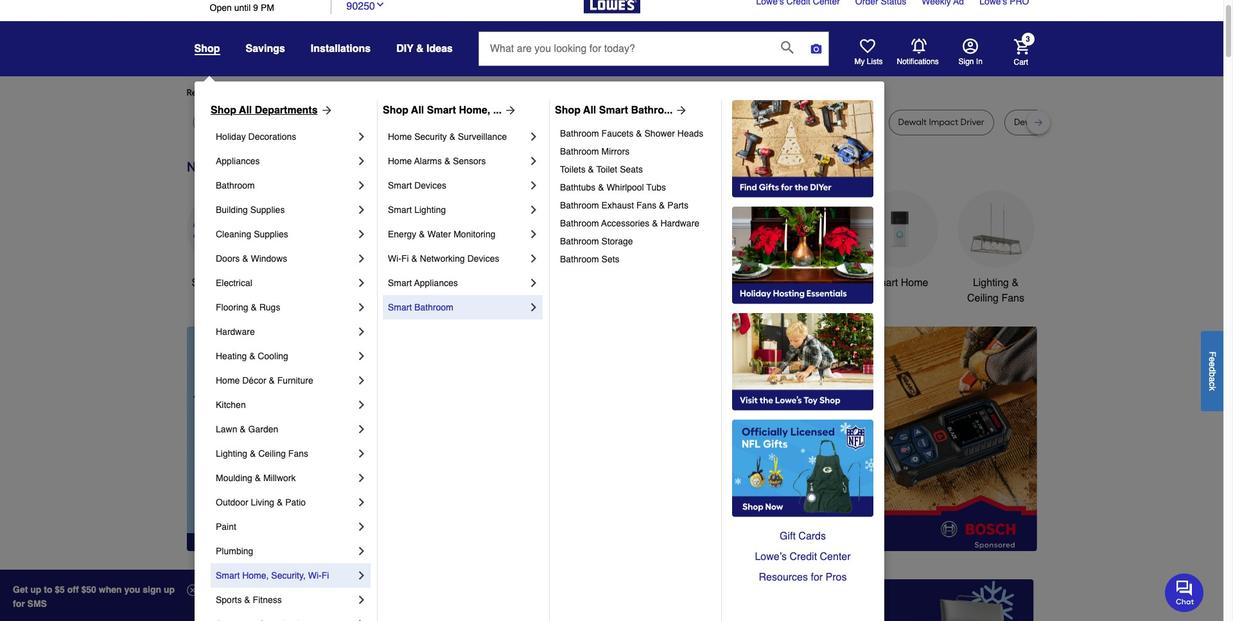 Task type: describe. For each thing, give the bounding box(es) containing it.
recommended searches for you
[[187, 87, 319, 98]]

security
[[414, 132, 447, 142]]

0 horizontal spatial appliances
[[216, 156, 260, 166]]

resources for pros link
[[732, 568, 873, 588]]

0 vertical spatial fi
[[401, 254, 409, 264]]

for inside get up to $5 off $50 when you sign up for sms
[[13, 599, 25, 609]]

departments
[[255, 105, 318, 116]]

outdoor living & patio link
[[216, 491, 355, 515]]

bathroom sets
[[560, 254, 620, 265]]

accessories
[[601, 218, 650, 229]]

shop for shop all departments
[[211, 105, 236, 116]]

home security & surveillance
[[388, 132, 507, 142]]

chevron down image
[[375, 0, 385, 9]]

resources for pros
[[759, 572, 847, 584]]

smart inside shop all smart bathro... link
[[599, 105, 628, 116]]

smart devices
[[388, 180, 446, 191]]

1 vertical spatial appliances
[[414, 278, 458, 288]]

shop for shop all smart home, ...
[[383, 105, 408, 116]]

2 up from the left
[[164, 585, 175, 595]]

sign
[[959, 57, 974, 66]]

credit
[[790, 552, 817, 563]]

all for shop all smart bathro...
[[583, 105, 596, 116]]

lighting inside smart lighting link
[[414, 205, 446, 215]]

smart devices link
[[388, 173, 527, 198]]

moulding & millwork link
[[216, 466, 355, 491]]

bathroom for bathroom accessories & hardware
[[560, 218, 599, 229]]

chevron right image for electrical
[[355, 277, 368, 290]]

home alarms & sensors link
[[388, 149, 527, 173]]

1 up from the left
[[30, 585, 41, 595]]

dewalt for dewalt tool
[[261, 117, 289, 128]]

wi-fi & networking devices
[[388, 254, 499, 264]]

smart for smart bathroom
[[388, 302, 412, 313]]

chevron right image for outdoor living & patio
[[355, 496, 368, 509]]

when
[[99, 585, 122, 595]]

1 bit from the left
[[386, 117, 396, 128]]

lowe's
[[755, 552, 787, 563]]

shop all deals link
[[187, 191, 264, 291]]

camera image
[[810, 42, 823, 55]]

$50
[[81, 585, 96, 595]]

patio
[[285, 498, 306, 508]]

0 vertical spatial wi-
[[388, 254, 401, 264]]

cleaning supplies
[[216, 229, 288, 240]]

plumbing link
[[216, 539, 355, 564]]

0 horizontal spatial bathroom link
[[216, 173, 355, 198]]

visit the lowe's toy shop. image
[[732, 313, 873, 411]]

lists
[[867, 57, 883, 66]]

driver for impact driver bit
[[543, 117, 567, 128]]

faucets
[[602, 128, 634, 139]]

chevron right image for paint
[[355, 521, 368, 534]]

lowe's home improvement notification center image
[[911, 38, 926, 54]]

lighting inside lighting & ceiling fans
[[973, 277, 1009, 289]]

suggestions
[[352, 87, 402, 98]]

pros
[[826, 572, 847, 584]]

advertisement region
[[415, 327, 1037, 554]]

energy
[[388, 229, 416, 240]]

2 drill from the left
[[610, 117, 625, 128]]

drill for dewalt drill bit
[[368, 117, 384, 128]]

...
[[493, 105, 502, 116]]

bathroom faucets & shower heads
[[560, 128, 703, 139]]

drill for dewalt drill bit set
[[1045, 117, 1060, 128]]

5 bit from the left
[[682, 117, 693, 128]]

moulding & millwork
[[216, 473, 296, 484]]

scroll to item #2 element
[[691, 527, 724, 535]]

chevron right image for heating & cooling
[[355, 350, 368, 363]]

chevron right image for home alarms & sensors
[[527, 155, 540, 168]]

0 vertical spatial home,
[[459, 105, 490, 116]]

tools link
[[379, 191, 456, 291]]

& inside "link"
[[449, 132, 455, 142]]

home décor & furniture
[[216, 376, 313, 386]]

tubs
[[646, 182, 666, 193]]

diy
[[396, 43, 413, 55]]

toilets & toilet seats link
[[560, 161, 712, 179]]

bathroom for bathroom storage
[[560, 236, 599, 247]]

bathroom exhaust fans & parts link
[[560, 197, 712, 215]]

sensors
[[453, 156, 486, 166]]

chevron right image for moulding & millwork
[[355, 472, 368, 485]]

pm
[[261, 3, 274, 13]]

chat invite button image
[[1165, 573, 1204, 612]]

flooring
[[216, 302, 248, 313]]

impact for impact driver bit
[[512, 117, 541, 128]]

bathroom accessories & hardware
[[560, 218, 699, 229]]

home décor & furniture link
[[216, 369, 355, 393]]

parts
[[667, 200, 688, 211]]

2 e from the top
[[1207, 362, 1218, 367]]

driver for impact driver
[[845, 117, 869, 128]]

holiday hosting essentials. image
[[732, 207, 873, 304]]

smart for smart appliances
[[388, 278, 412, 288]]

3 set from the left
[[695, 117, 708, 128]]

dewalt drill bit set
[[1014, 117, 1088, 128]]

find gifts for the diyer. image
[[732, 100, 873, 198]]

& inside button
[[416, 43, 424, 55]]

security,
[[271, 571, 306, 581]]

Search Query text field
[[479, 32, 771, 66]]

electrical
[[216, 278, 252, 288]]

alarms
[[414, 156, 442, 166]]

smart bathroom link
[[388, 295, 527, 320]]

plumbing
[[216, 547, 253, 557]]

flooring & rugs
[[216, 302, 280, 313]]

dewalt drill
[[738, 117, 784, 128]]

holiday
[[216, 132, 246, 142]]

chevron right image for plumbing
[[355, 545, 368, 558]]

shop for shop
[[194, 43, 220, 55]]

chevron right image for smart lighting
[[527, 204, 540, 216]]

cards
[[799, 531, 826, 543]]

dewalt tool
[[261, 117, 308, 128]]

all for shop all deals
[[218, 277, 229, 289]]

4 bit from the left
[[627, 117, 637, 128]]

arrow right image inside shop all departments link
[[318, 104, 333, 117]]

smart for smart lighting
[[388, 205, 412, 215]]

lowe's home improvement cart image
[[1014, 39, 1029, 54]]

toilet
[[596, 164, 617, 175]]

3 bit from the left
[[570, 117, 580, 128]]

0 vertical spatial lighting & ceiling fans link
[[957, 191, 1034, 306]]

b
[[1207, 372, 1218, 377]]

1 horizontal spatial fans
[[636, 200, 656, 211]]

0 vertical spatial lighting & ceiling fans
[[967, 277, 1024, 304]]

supplies for cleaning supplies
[[254, 229, 288, 240]]

doors
[[216, 254, 240, 264]]

1 tools from the left
[[406, 277, 430, 289]]

outdoor living & patio
[[216, 498, 306, 508]]

1 horizontal spatial devices
[[467, 254, 499, 264]]

chevron right image for bathroom
[[355, 179, 368, 192]]

christmas
[[491, 277, 537, 289]]

for inside the more suggestions for you 'link'
[[404, 87, 416, 98]]

chevron right image for building supplies
[[355, 204, 368, 216]]

0 horizontal spatial fi
[[322, 571, 329, 581]]

kitchen link
[[216, 393, 355, 417]]

chevron right image for flooring & rugs
[[355, 301, 368, 314]]

0 horizontal spatial devices
[[414, 180, 446, 191]]

diy & ideas
[[396, 43, 453, 55]]

recommended
[[187, 87, 248, 98]]

exhaust
[[602, 200, 634, 211]]

bathroom storage
[[560, 236, 633, 247]]

smart for smart home, security, wi-fi
[[216, 571, 240, 581]]

until
[[234, 3, 251, 13]]

bathtubs & whirlpool tubs
[[560, 182, 666, 193]]

bathroom for bathroom mirrors
[[560, 146, 599, 157]]

monitoring
[[454, 229, 496, 240]]

open until 9 pm
[[210, 3, 274, 13]]

sign in button
[[959, 39, 983, 67]]

outdoor tools & equipment link
[[668, 191, 745, 306]]

recommended searches for you heading
[[187, 87, 1037, 100]]

scroll to item #5 image
[[786, 528, 817, 534]]

1 set from the left
[[469, 117, 482, 128]]

chevron right image for smart bathroom
[[527, 301, 540, 314]]

my
[[855, 57, 865, 66]]

bathro...
[[631, 105, 673, 116]]

heads
[[677, 128, 703, 139]]

shop these last-minute gifts. $99 or less. quantities are limited and won't last. image
[[187, 327, 394, 552]]

hardware inside hardware link
[[216, 327, 255, 337]]

& inside outdoor tools & equipment
[[737, 277, 744, 289]]

1 horizontal spatial bathroom link
[[765, 191, 842, 291]]

0 horizontal spatial wi-
[[308, 571, 322, 581]]

decorations for holiday
[[248, 132, 296, 142]]

1 vertical spatial lighting & ceiling fans
[[216, 449, 308, 459]]

cleaning supplies link
[[216, 222, 355, 247]]

center
[[820, 552, 851, 563]]

surveillance
[[458, 132, 507, 142]]

living
[[251, 498, 274, 508]]

decorations for christmas
[[487, 293, 542, 304]]

chevron right image for kitchen
[[355, 399, 368, 412]]

k
[[1207, 387, 1218, 391]]

moulding
[[216, 473, 252, 484]]

building supplies
[[216, 205, 285, 215]]

appliances link
[[216, 149, 355, 173]]

90250
[[346, 0, 375, 12]]

chevron right image for lighting & ceiling fans
[[355, 448, 368, 460]]

shop for shop all smart bathro...
[[555, 105, 581, 116]]

impact for impact driver
[[813, 117, 842, 128]]



Task type: vqa. For each thing, say whether or not it's contained in the screenshot.
Mission Valley Lowe'... BUTTON
no



Task type: locate. For each thing, give the bounding box(es) containing it.
rugs
[[259, 302, 280, 313]]

dewalt for dewalt drill
[[738, 117, 766, 128]]

home for home security & surveillance
[[388, 132, 412, 142]]

sign
[[143, 585, 161, 595]]

home for home décor & furniture
[[216, 376, 240, 386]]

devices down monitoring
[[467, 254, 499, 264]]

2 set from the left
[[640, 117, 653, 128]]

shop down 'recommended'
[[211, 105, 236, 116]]

3 driver from the left
[[960, 117, 984, 128]]

0 horizontal spatial shop
[[211, 105, 236, 116]]

home, up sports & fitness
[[242, 571, 269, 581]]

you
[[124, 585, 140, 595]]

holiday decorations link
[[216, 125, 355, 149]]

devices down alarms
[[414, 180, 446, 191]]

ceiling
[[967, 293, 999, 304], [258, 449, 286, 459]]

heating & cooling
[[216, 351, 288, 362]]

fi down energy
[[401, 254, 409, 264]]

1 horizontal spatial up
[[164, 585, 175, 595]]

officially licensed n f l gifts. shop now. image
[[732, 420, 873, 518]]

all left deals
[[218, 277, 229, 289]]

1 driver from the left
[[543, 117, 567, 128]]

storage
[[602, 236, 633, 247]]

arrow right image inside shop all smart bathro... link
[[673, 104, 688, 117]]

fi
[[401, 254, 409, 264], [322, 571, 329, 581]]

all down the recommended searches for you heading on the top of the page
[[583, 105, 596, 116]]

dewalt down notifications
[[898, 117, 927, 128]]

all up security
[[411, 105, 424, 116]]

shop all deals
[[192, 277, 259, 289]]

search image
[[781, 41, 794, 54]]

e
[[1207, 357, 1218, 362], [1207, 362, 1218, 367]]

chevron right image
[[527, 130, 540, 143], [527, 155, 540, 168], [355, 179, 368, 192], [355, 228, 368, 241], [355, 252, 368, 265], [355, 326, 368, 338], [355, 350, 368, 363], [355, 374, 368, 387], [355, 472, 368, 485], [355, 496, 368, 509], [355, 570, 368, 583], [355, 594, 368, 607]]

appliances down holiday
[[216, 156, 260, 166]]

up to 35 percent off select small appliances. image
[[478, 580, 746, 622]]

1 vertical spatial hardware
[[216, 327, 255, 337]]

decorations down the 'christmas'
[[487, 293, 542, 304]]

2 dewalt from the left
[[261, 117, 289, 128]]

0 horizontal spatial hardware
[[216, 327, 255, 337]]

1 horizontal spatial arrow right image
[[673, 104, 688, 117]]

gift cards
[[780, 531, 826, 543]]

shop all smart home, ... link
[[383, 103, 517, 118]]

energy & water monitoring link
[[388, 222, 527, 247]]

7 dewalt from the left
[[1014, 117, 1043, 128]]

1 horizontal spatial lighting & ceiling fans
[[967, 277, 1024, 304]]

chevron right image for hardware
[[355, 326, 368, 338]]

dewalt down "more"
[[338, 117, 366, 128]]

2 you from the left
[[418, 87, 433, 98]]

0 horizontal spatial impact
[[512, 117, 541, 128]]

equipment
[[682, 293, 731, 304]]

whirlpool
[[607, 182, 644, 193]]

supplies up cleaning supplies
[[250, 205, 285, 215]]

1 vertical spatial devices
[[467, 254, 499, 264]]

dewalt right bit set
[[738, 117, 766, 128]]

dewalt down cart on the top right of page
[[1014, 117, 1043, 128]]

shop up impact driver bit
[[555, 105, 581, 116]]

1 drill from the left
[[368, 117, 384, 128]]

shower
[[644, 128, 675, 139]]

supplies for building supplies
[[250, 205, 285, 215]]

shop left electrical
[[192, 277, 216, 289]]

0 vertical spatial arrow right image
[[318, 104, 333, 117]]

chevron right image for smart home, security, wi-fi
[[355, 570, 368, 583]]

home alarms & sensors
[[388, 156, 486, 166]]

tools up smart bathroom
[[406, 277, 430, 289]]

6 dewalt from the left
[[898, 117, 927, 128]]

home, left the ...
[[459, 105, 490, 116]]

1 horizontal spatial decorations
[[487, 293, 542, 304]]

savings
[[246, 43, 285, 55]]

2 bit from the left
[[457, 117, 467, 128]]

e up d
[[1207, 357, 1218, 362]]

networking
[[420, 254, 465, 264]]

1 vertical spatial supplies
[[254, 229, 288, 240]]

0 horizontal spatial up
[[30, 585, 41, 595]]

1 horizontal spatial lighting & ceiling fans link
[[957, 191, 1034, 306]]

lowe's home improvement account image
[[962, 39, 978, 54]]

1 vertical spatial lighting & ceiling fans link
[[216, 442, 355, 466]]

fans
[[636, 200, 656, 211], [1002, 293, 1024, 304], [288, 449, 308, 459]]

all for shop all smart home, ...
[[411, 105, 424, 116]]

bathroom mirrors
[[560, 146, 629, 157]]

0 horizontal spatial decorations
[[248, 132, 296, 142]]

1 vertical spatial shop
[[192, 277, 216, 289]]

paint link
[[216, 515, 355, 539]]

bathroom accessories & hardware link
[[560, 215, 712, 232]]

sign in
[[959, 57, 983, 66]]

arrow right image for shop all smart bathro...
[[673, 104, 688, 117]]

chevron right image for energy & water monitoring
[[527, 228, 540, 241]]

2 arrow right image from the left
[[673, 104, 688, 117]]

you inside the more suggestions for you 'link'
[[418, 87, 433, 98]]

chevron right image for home décor & furniture
[[355, 374, 368, 387]]

1 vertical spatial arrow right image
[[1013, 439, 1026, 452]]

chevron right image for appliances
[[355, 155, 368, 168]]

smart bathroom
[[388, 302, 453, 313]]

scroll to item #4 image
[[755, 528, 786, 534]]

hardware down flooring
[[216, 327, 255, 337]]

1 vertical spatial ceiling
[[258, 449, 286, 459]]

2 vertical spatial lighting
[[216, 449, 247, 459]]

1 horizontal spatial shop
[[383, 105, 408, 116]]

wi- right security,
[[308, 571, 322, 581]]

sports
[[216, 595, 242, 606]]

driver up the bathroom mirrors on the top of the page
[[543, 117, 567, 128]]

millwork
[[263, 473, 296, 484]]

fi right security,
[[322, 571, 329, 581]]

0 horizontal spatial outdoor
[[216, 498, 248, 508]]

tools inside outdoor tools & equipment
[[710, 277, 734, 289]]

hardware inside bathroom accessories & hardware link
[[660, 218, 699, 229]]

supplies up the "windows"
[[254, 229, 288, 240]]

0 horizontal spatial you
[[303, 87, 319, 98]]

smart appliances
[[388, 278, 458, 288]]

2 tools from the left
[[710, 277, 734, 289]]

e up b
[[1207, 362, 1218, 367]]

1 vertical spatial outdoor
[[216, 498, 248, 508]]

1 vertical spatial lighting
[[973, 277, 1009, 289]]

dewalt down 'shop all smart home, ...' on the left of page
[[426, 117, 454, 128]]

hardware down parts
[[660, 218, 699, 229]]

4 drill from the left
[[1045, 117, 1060, 128]]

0 horizontal spatial lighting & ceiling fans
[[216, 449, 308, 459]]

for right suggestions at the left top
[[404, 87, 416, 98]]

0 horizontal spatial home,
[[242, 571, 269, 581]]

hardware link
[[216, 320, 355, 344]]

heating & cooling link
[[216, 344, 355, 369]]

0 vertical spatial fans
[[636, 200, 656, 211]]

smart inside smart lighting link
[[388, 205, 412, 215]]

water
[[427, 229, 451, 240]]

0 horizontal spatial arrow right image
[[318, 104, 333, 117]]

1 vertical spatial home,
[[242, 571, 269, 581]]

shop for shop all deals
[[192, 277, 216, 289]]

smart home, security, wi-fi link
[[216, 564, 355, 588]]

shop all departments
[[211, 105, 318, 116]]

shop down open
[[194, 43, 220, 55]]

decorations down dewalt tool
[[248, 132, 296, 142]]

all for shop all departments
[[239, 105, 252, 116]]

0 vertical spatial hardware
[[660, 218, 699, 229]]

décor
[[242, 376, 266, 386]]

dewalt for dewalt
[[203, 117, 231, 128]]

shop down the more suggestions for you 'link'
[[383, 105, 408, 116]]

smart lighting
[[388, 205, 446, 215]]

you left "more"
[[303, 87, 319, 98]]

outdoor
[[670, 277, 707, 289], [216, 498, 248, 508]]

installations
[[311, 43, 371, 55]]

smart home link
[[861, 191, 938, 291]]

1 horizontal spatial ceiling
[[967, 293, 999, 304]]

smart inside shop all smart home, ... link
[[427, 105, 456, 116]]

0 vertical spatial lighting
[[414, 205, 446, 215]]

4 dewalt from the left
[[426, 117, 454, 128]]

0 horizontal spatial tools
[[406, 277, 430, 289]]

for down the "get"
[[13, 599, 25, 609]]

1 horizontal spatial wi-
[[388, 254, 401, 264]]

up left to
[[30, 585, 41, 595]]

5 dewalt from the left
[[738, 117, 766, 128]]

for left the pros
[[811, 572, 823, 584]]

outdoor for outdoor tools & equipment
[[670, 277, 707, 289]]

driver
[[543, 117, 567, 128], [845, 117, 869, 128], [960, 117, 984, 128]]

0 vertical spatial supplies
[[250, 205, 285, 215]]

arrow right image
[[502, 104, 517, 117], [673, 104, 688, 117]]

new deals every day during 25 days of deals image
[[187, 156, 1037, 178]]

drill for dewalt drill
[[768, 117, 784, 128]]

home security & surveillance link
[[388, 125, 527, 149]]

lowe's home improvement logo image
[[583, 0, 640, 29]]

1 dewalt from the left
[[203, 117, 231, 128]]

arrow right image up "surveillance"
[[502, 104, 517, 117]]

2 driver from the left
[[845, 117, 869, 128]]

0 vertical spatial shop
[[194, 43, 220, 55]]

0 vertical spatial appliances
[[216, 156, 260, 166]]

0 vertical spatial devices
[[414, 180, 446, 191]]

1 horizontal spatial hardware
[[660, 218, 699, 229]]

1 shop from the left
[[211, 105, 236, 116]]

2 impact from the left
[[813, 117, 842, 128]]

doors & windows
[[216, 254, 287, 264]]

smart inside smart home link
[[871, 277, 898, 289]]

installations button
[[311, 37, 371, 60]]

lawn & garden link
[[216, 417, 355, 442]]

lowe's home improvement lists image
[[860, 39, 875, 54]]

bathroom for bathroom sets
[[560, 254, 599, 265]]

dewalt up holiday
[[203, 117, 231, 128]]

0 horizontal spatial ceiling
[[258, 449, 286, 459]]

1 horizontal spatial outdoor
[[670, 277, 707, 289]]

chevron right image for wi-fi & networking devices
[[527, 252, 540, 265]]

smart inside "smart home, security, wi-fi" link
[[216, 571, 240, 581]]

bathroom for bathroom faucets & shower heads
[[560, 128, 599, 139]]

you for recommended searches for you
[[303, 87, 319, 98]]

dewalt for dewalt drill bit set
[[1014, 117, 1043, 128]]

dewalt for dewalt bit set
[[426, 117, 454, 128]]

2 horizontal spatial lighting
[[973, 277, 1009, 289]]

deals
[[232, 277, 259, 289]]

dewalt for dewalt drill bit
[[338, 117, 366, 128]]

chevron right image for smart appliances
[[527, 277, 540, 290]]

outdoor up equipment
[[670, 277, 707, 289]]

1 horizontal spatial impact
[[813, 117, 842, 128]]

1 horizontal spatial you
[[418, 87, 433, 98]]

chevron right image for sports & fitness
[[355, 594, 368, 607]]

1 horizontal spatial fi
[[401, 254, 409, 264]]

shop
[[211, 105, 236, 116], [383, 105, 408, 116], [555, 105, 581, 116]]

home inside "link"
[[388, 132, 412, 142]]

sms
[[27, 599, 47, 609]]

bathroom link
[[216, 173, 355, 198], [765, 191, 842, 291]]

6 bit from the left
[[1062, 117, 1073, 128]]

more suggestions for you
[[329, 87, 433, 98]]

seats
[[620, 164, 643, 175]]

smart for smart home
[[871, 277, 898, 289]]

d
[[1207, 367, 1218, 372]]

arrow right image for shop all smart home, ...
[[502, 104, 517, 117]]

dewalt down the shop all departments
[[261, 117, 289, 128]]

1 horizontal spatial driver
[[845, 117, 869, 128]]

for inside resources for pros link
[[811, 572, 823, 584]]

0 vertical spatial decorations
[[248, 132, 296, 142]]

impact driver
[[813, 117, 869, 128]]

driver down my on the right top
[[845, 117, 869, 128]]

open
[[210, 3, 232, 13]]

up to 30 percent off select grills and accessories. image
[[766, 580, 1034, 622]]

1 e from the top
[[1207, 357, 1218, 362]]

3 shop from the left
[[555, 105, 581, 116]]

driver down sign in
[[960, 117, 984, 128]]

1 horizontal spatial lighting
[[414, 205, 446, 215]]

&
[[416, 43, 424, 55], [636, 128, 642, 139], [449, 132, 455, 142], [444, 156, 450, 166], [588, 164, 594, 175], [598, 182, 604, 193], [659, 200, 665, 211], [652, 218, 658, 229], [419, 229, 425, 240], [242, 254, 248, 264], [411, 254, 417, 264], [737, 277, 744, 289], [1012, 277, 1019, 289], [251, 302, 257, 313], [249, 351, 255, 362], [269, 376, 275, 386], [240, 425, 246, 435], [250, 449, 256, 459], [255, 473, 261, 484], [277, 498, 283, 508], [244, 595, 250, 606]]

2 horizontal spatial driver
[[960, 117, 984, 128]]

1 impact from the left
[[512, 117, 541, 128]]

cooling
[[258, 351, 288, 362]]

0 vertical spatial ceiling
[[967, 293, 999, 304]]

2 horizontal spatial fans
[[1002, 293, 1024, 304]]

1 horizontal spatial tools
[[710, 277, 734, 289]]

my lists link
[[855, 39, 883, 67]]

home for home alarms & sensors
[[388, 156, 412, 166]]

smart inside smart devices link
[[388, 180, 412, 191]]

furniture
[[277, 376, 313, 386]]

3 impact from the left
[[929, 117, 958, 128]]

4 set from the left
[[1075, 117, 1088, 128]]

smart appliances link
[[388, 271, 527, 295]]

$5
[[55, 585, 65, 595]]

you for more suggestions for you
[[418, 87, 433, 98]]

appliances down the "networking"
[[414, 278, 458, 288]]

2 vertical spatial fans
[[288, 449, 308, 459]]

chevron right image for home security & surveillance
[[527, 130, 540, 143]]

dewalt for dewalt impact driver
[[898, 117, 927, 128]]

0 vertical spatial outdoor
[[670, 277, 707, 289]]

mirrors
[[602, 146, 629, 157]]

fans inside lighting & ceiling fans
[[1002, 293, 1024, 304]]

None search field
[[478, 31, 829, 78]]

you up 'shop all smart home, ...' on the left of page
[[418, 87, 433, 98]]

get up to 2 free select tools or batteries when you buy 1 with select purchases. image
[[189, 580, 457, 622]]

3 dewalt from the left
[[338, 117, 366, 128]]

1 arrow right image from the left
[[502, 104, 517, 117]]

bathroom storage link
[[560, 232, 712, 250]]

outdoor for outdoor living & patio
[[216, 498, 248, 508]]

& inside lighting & ceiling fans
[[1012, 277, 1019, 289]]

chevron right image for doors & windows
[[355, 252, 368, 265]]

1 horizontal spatial arrow right image
[[1013, 439, 1026, 452]]

gift
[[780, 531, 796, 543]]

all down the recommended searches for you
[[239, 105, 252, 116]]

fitness
[[253, 595, 282, 606]]

0 horizontal spatial lighting & ceiling fans link
[[216, 442, 355, 466]]

1 you from the left
[[303, 87, 319, 98]]

bathtubs & whirlpool tubs link
[[560, 179, 712, 197]]

3 drill from the left
[[768, 117, 784, 128]]

tools up equipment
[[710, 277, 734, 289]]

chevron right image for cleaning supplies
[[355, 228, 368, 241]]

appliances
[[216, 156, 260, 166], [414, 278, 458, 288]]

1 vertical spatial fi
[[322, 571, 329, 581]]

sports & fitness
[[216, 595, 282, 606]]

1 horizontal spatial home,
[[459, 105, 490, 116]]

arrow right image up "heads"
[[673, 104, 688, 117]]

1 vertical spatial fans
[[1002, 293, 1024, 304]]

chevron right image for smart devices
[[527, 179, 540, 192]]

0 horizontal spatial arrow right image
[[502, 104, 517, 117]]

wi- down energy
[[388, 254, 401, 264]]

2 horizontal spatial impact
[[929, 117, 958, 128]]

up right sign
[[164, 585, 175, 595]]

chevron right image for lawn & garden
[[355, 423, 368, 436]]

f e e d b a c k button
[[1201, 331, 1223, 411]]

windows
[[251, 254, 287, 264]]

3
[[1026, 35, 1030, 44]]

my lists
[[855, 57, 883, 66]]

smart inside smart appliances link
[[388, 278, 412, 288]]

0 horizontal spatial fans
[[288, 449, 308, 459]]

lighting & ceiling fans
[[967, 277, 1024, 304], [216, 449, 308, 459]]

bathtubs
[[560, 182, 596, 193]]

doors & windows link
[[216, 247, 355, 271]]

bathroom mirrors link
[[560, 143, 712, 161]]

1 horizontal spatial appliances
[[414, 278, 458, 288]]

lawn & garden
[[216, 425, 278, 435]]

ideas
[[426, 43, 453, 55]]

1 vertical spatial decorations
[[487, 293, 542, 304]]

bathroom for bathroom exhaust fans & parts
[[560, 200, 599, 211]]

for up the departments
[[290, 87, 302, 98]]

outdoor down moulding
[[216, 498, 248, 508]]

2 horizontal spatial shop
[[555, 105, 581, 116]]

outdoor inside outdoor tools & equipment
[[670, 277, 707, 289]]

0 horizontal spatial lighting
[[216, 449, 247, 459]]

chevron right image
[[355, 130, 368, 143], [355, 155, 368, 168], [527, 179, 540, 192], [355, 204, 368, 216], [527, 204, 540, 216], [527, 228, 540, 241], [527, 252, 540, 265], [355, 277, 368, 290], [527, 277, 540, 290], [355, 301, 368, 314], [527, 301, 540, 314], [355, 399, 368, 412], [355, 423, 368, 436], [355, 448, 368, 460], [355, 521, 368, 534], [355, 545, 368, 558], [355, 618, 368, 622]]

smart for smart devices
[[388, 180, 412, 191]]

2 shop from the left
[[383, 105, 408, 116]]

smart inside the 'smart bathroom' link
[[388, 302, 412, 313]]

chevron right image for holiday decorations
[[355, 130, 368, 143]]

1 vertical spatial wi-
[[308, 571, 322, 581]]

shop all smart bathro... link
[[555, 103, 688, 118]]

arrow right image inside shop all smart home, ... link
[[502, 104, 517, 117]]

0 horizontal spatial driver
[[543, 117, 567, 128]]

ceiling inside lighting & ceiling fans
[[967, 293, 999, 304]]

bit set
[[682, 117, 708, 128]]

arrow right image
[[318, 104, 333, 117], [1013, 439, 1026, 452]]

christmas decorations link
[[476, 191, 553, 306]]

bathroom faucets & shower heads link
[[560, 125, 712, 143]]



